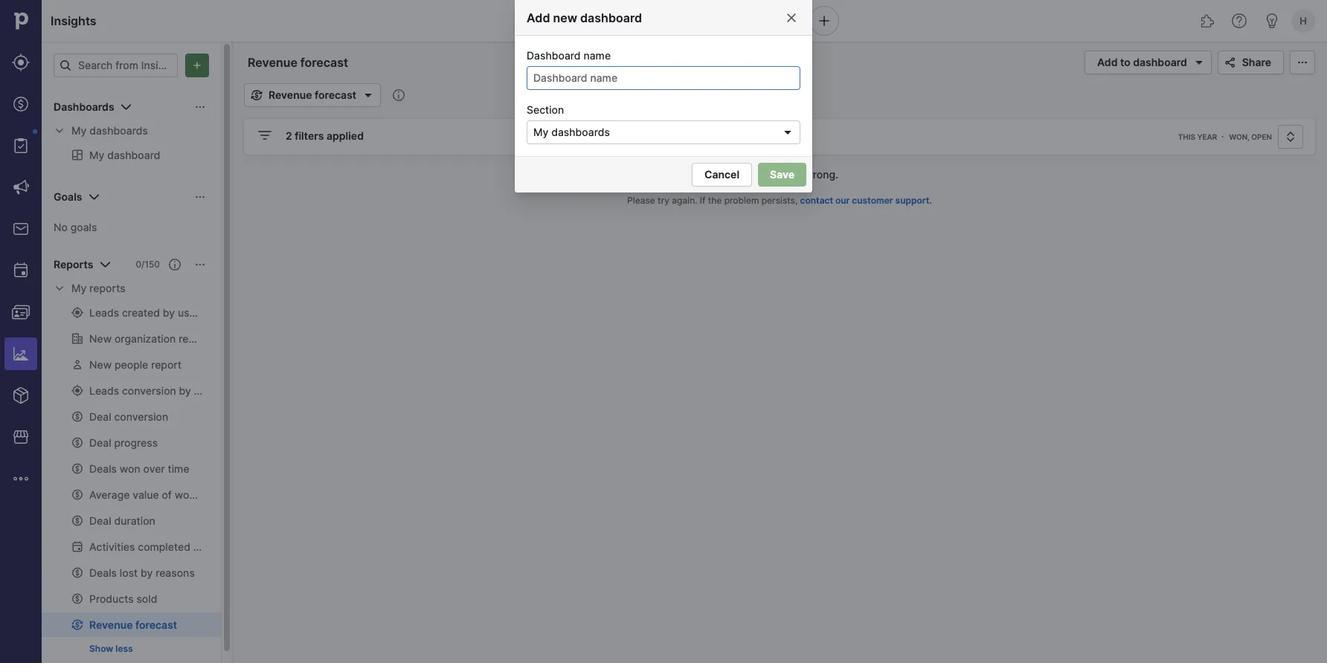 Task type: locate. For each thing, give the bounding box(es) containing it.
color secondary image right color undefined icon
[[54, 125, 65, 137]]

0 horizontal spatial my dashboards
[[71, 125, 148, 137]]

goals up no
[[54, 191, 82, 204]]

my dashboards
[[71, 125, 148, 137], [534, 126, 610, 139]]

add to dashboard
[[1098, 56, 1188, 69]]

reports
[[54, 259, 93, 271], [89, 282, 125, 295]]

color primary image inside share button
[[1222, 57, 1240, 68]]

customer
[[852, 195, 893, 206]]

support.
[[896, 195, 932, 206]]

color primary image left share button
[[1191, 54, 1208, 71]]

color primary image
[[786, 12, 798, 24], [1222, 57, 1240, 68], [1294, 57, 1312, 68], [60, 60, 71, 71], [248, 89, 266, 101], [117, 98, 135, 116], [1282, 131, 1300, 143], [85, 188, 103, 206], [194, 191, 206, 203], [96, 256, 114, 274], [169, 259, 181, 271]]

my down dashboards button at the top left
[[71, 125, 87, 137]]

activities image
[[12, 262, 30, 280]]

color primary image inside the add to dashboard 'button'
[[1191, 54, 1208, 71]]

My dashboards field
[[527, 121, 801, 144]]

no goals
[[54, 221, 97, 234]]

color primary image inside dashboards button
[[117, 98, 135, 116]]

info image
[[393, 89, 405, 101]]

my for dashboards
[[71, 125, 87, 137]]

0 vertical spatial color secondary image
[[54, 125, 65, 137]]

products image
[[12, 387, 30, 405]]

name
[[584, 49, 611, 62]]

save
[[770, 169, 795, 181]]

reports up "my reports"
[[54, 259, 93, 271]]

1 vertical spatial color secondary image
[[54, 283, 65, 295]]

1 vertical spatial reports
[[89, 282, 125, 295]]

cancel button
[[692, 163, 752, 187]]

dashboard
[[527, 49, 581, 62]]

menu
[[0, 0, 42, 664]]

section
[[527, 103, 564, 116]]

color secondary image left "my reports"
[[54, 283, 65, 295]]

my dashboards button
[[527, 121, 801, 144]]

forecast
[[315, 89, 357, 102]]

applied
[[327, 130, 364, 143]]

color primary image up went
[[782, 127, 794, 138]]

again.
[[672, 195, 698, 206]]

year
[[1198, 132, 1218, 141]]

quick help image
[[1231, 12, 1249, 30]]

no
[[54, 221, 68, 234]]

my dashboards down section
[[534, 126, 610, 139]]

add left new
[[527, 10, 550, 25]]

contact
[[800, 195, 834, 206]]

add inside 'button'
[[1098, 56, 1118, 69]]

goals
[[54, 191, 82, 204], [70, 221, 97, 234]]

sales inbox image
[[12, 220, 30, 238]]

add
[[527, 10, 550, 25], [1098, 56, 1118, 69]]

my
[[71, 125, 87, 137], [534, 126, 549, 139], [71, 282, 87, 295]]

dashboards down section
[[552, 126, 610, 139]]

1 horizontal spatial dashboard
[[1134, 56, 1188, 69]]

dashboard right to
[[1134, 56, 1188, 69]]

dashboards
[[54, 101, 114, 113], [89, 125, 148, 137], [552, 126, 610, 139]]

this year
[[1179, 132, 1218, 141]]

1 horizontal spatial add
[[1098, 56, 1118, 69]]

1 horizontal spatial my dashboards
[[534, 126, 610, 139]]

h button
[[1289, 6, 1319, 36]]

color primary image inside my dashboards popup button
[[782, 127, 794, 138]]

goals button
[[42, 185, 221, 209]]

1 vertical spatial add
[[1098, 56, 1118, 69]]

cancel
[[705, 169, 740, 181]]

1 color secondary image from the top
[[54, 125, 65, 137]]

2 color secondary image from the top
[[54, 283, 65, 295]]

wrong.
[[805, 168, 839, 181]]

new
[[553, 10, 578, 25]]

please
[[627, 195, 656, 206]]

filters
[[295, 130, 324, 143]]

add left to
[[1098, 56, 1118, 69]]

0 horizontal spatial add
[[527, 10, 550, 25]]

dashboards inside dashboards button
[[54, 101, 114, 113]]

0/150
[[136, 259, 160, 270]]

0 horizontal spatial dashboard
[[580, 10, 642, 25]]

0 vertical spatial add
[[527, 10, 550, 25]]

home image
[[10, 10, 32, 32]]

our
[[836, 195, 850, 206]]

try
[[658, 195, 670, 206]]

0 vertical spatial goals
[[54, 191, 82, 204]]

persists,
[[762, 195, 798, 206]]

reports down no goals on the top left of the page
[[89, 282, 125, 295]]

the
[[708, 195, 722, 206]]

2 filters applied
[[286, 130, 364, 143]]

1 vertical spatial dashboard
[[1134, 56, 1188, 69]]

add new dashboard
[[527, 10, 642, 25]]

my dashboards down dashboards button at the top left
[[71, 125, 148, 137]]

dashboard for add new dashboard
[[580, 10, 642, 25]]

sales assistant image
[[1264, 12, 1281, 30]]

dashboard up name
[[580, 10, 642, 25]]

if
[[700, 195, 706, 206]]

my inside popup button
[[534, 126, 549, 139]]

color secondary image
[[54, 125, 65, 137], [54, 283, 65, 295]]

dashboard inside 'button'
[[1134, 56, 1188, 69]]

dashboards down the search from insights 'text box'
[[54, 101, 114, 113]]

0 vertical spatial dashboard
[[580, 10, 642, 25]]

dashboard for add to dashboard
[[1134, 56, 1188, 69]]

2
[[286, 130, 292, 143]]

menu item
[[0, 333, 42, 375]]

leads image
[[12, 54, 30, 71]]

dashboard
[[580, 10, 642, 25], [1134, 56, 1188, 69]]

color primary image
[[1191, 54, 1208, 71], [360, 86, 377, 104], [194, 101, 206, 113], [256, 127, 274, 144], [782, 127, 794, 138], [194, 259, 206, 271]]

color primary image down color primary inverted image
[[194, 101, 206, 113]]

0 vertical spatial reports
[[54, 259, 93, 271]]

my down no goals on the top left of the page
[[71, 282, 87, 295]]

add for add new dashboard
[[527, 10, 550, 25]]

save button
[[758, 163, 807, 187]]

goals right no
[[70, 221, 97, 234]]

Search Pipedrive field
[[530, 6, 798, 36]]

goals inside button
[[54, 191, 82, 204]]

color primary image left info icon
[[360, 86, 377, 104]]

my down section
[[534, 126, 549, 139]]

campaigns image
[[12, 179, 30, 196]]



Task type: describe. For each thing, give the bounding box(es) containing it.
quick add image
[[816, 12, 833, 30]]

color primary image left 2
[[256, 127, 274, 144]]

won,
[[1230, 132, 1250, 141]]

color primary image right "0/150"
[[194, 259, 206, 271]]

share
[[1243, 56, 1272, 69]]

insights
[[51, 13, 96, 28]]

deals image
[[12, 95, 30, 113]]

show less
[[89, 644, 133, 655]]

went
[[777, 168, 802, 181]]

open
[[1252, 132, 1273, 141]]

dashboards button
[[42, 95, 221, 119]]

contacts image
[[12, 304, 30, 321]]

revenue forecast
[[269, 89, 357, 102]]

this
[[1179, 132, 1196, 141]]

share button
[[1218, 51, 1284, 74]]

dashboard name
[[527, 49, 611, 62]]

color primary image inside revenue forecast button
[[248, 89, 266, 101]]

add for add to dashboard
[[1098, 56, 1118, 69]]

something
[[721, 168, 775, 181]]

color undefined image
[[12, 137, 30, 155]]

insights image
[[12, 345, 30, 363]]

marketplace image
[[12, 429, 30, 447]]

contact our customer support. link
[[800, 195, 932, 206]]

color primary inverted image
[[188, 60, 206, 71]]

to
[[1121, 56, 1131, 69]]

add to dashboard button
[[1085, 51, 1212, 74]]

show less button
[[83, 641, 139, 659]]

show
[[89, 644, 113, 655]]

less
[[116, 644, 133, 655]]

Search from Insights text field
[[54, 54, 178, 77]]

color primary image inside revenue forecast button
[[360, 86, 377, 104]]

dashboards down dashboards button at the top left
[[89, 125, 148, 137]]

h
[[1300, 15, 1307, 26]]

my for reports
[[71, 282, 87, 295]]

more image
[[12, 470, 30, 488]]

color secondary image for my dashboards
[[54, 125, 65, 137]]

problem
[[725, 195, 759, 206]]

my dashboards inside popup button
[[534, 126, 610, 139]]

revenue forecast button
[[244, 83, 381, 107]]

won, open
[[1230, 132, 1273, 141]]

1 vertical spatial goals
[[70, 221, 97, 234]]

please try again. if the problem persists, contact our customer support.
[[627, 195, 932, 206]]

Dashboard name text field
[[527, 66, 801, 90]]

color secondary image for my reports
[[54, 283, 65, 295]]

Revenue forecast field
[[244, 53, 371, 72]]

something went wrong.
[[721, 168, 839, 181]]

revenue
[[269, 89, 312, 102]]

dashboards inside my dashboards popup button
[[552, 126, 610, 139]]

color primary image inside dashboards button
[[194, 101, 206, 113]]

my reports
[[71, 282, 125, 295]]



Task type: vqa. For each thing, say whether or not it's contained in the screenshot.
the top Reports
yes



